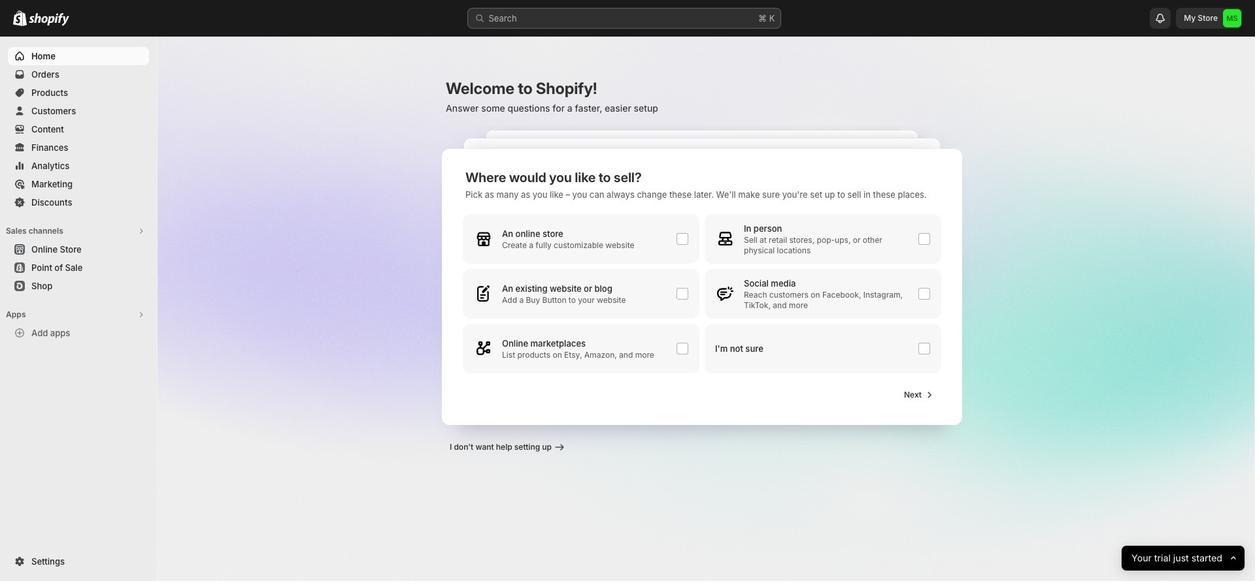 Task type: locate. For each thing, give the bounding box(es) containing it.
0 horizontal spatial shopify image
[[13, 10, 27, 26]]

my store image
[[1223, 9, 1242, 27]]

shopify image
[[13, 10, 27, 26], [29, 13, 69, 26]]



Task type: describe. For each thing, give the bounding box(es) containing it.
1 horizontal spatial shopify image
[[29, 13, 69, 26]]



Task type: vqa. For each thing, say whether or not it's contained in the screenshot.
Guide categories group
no



